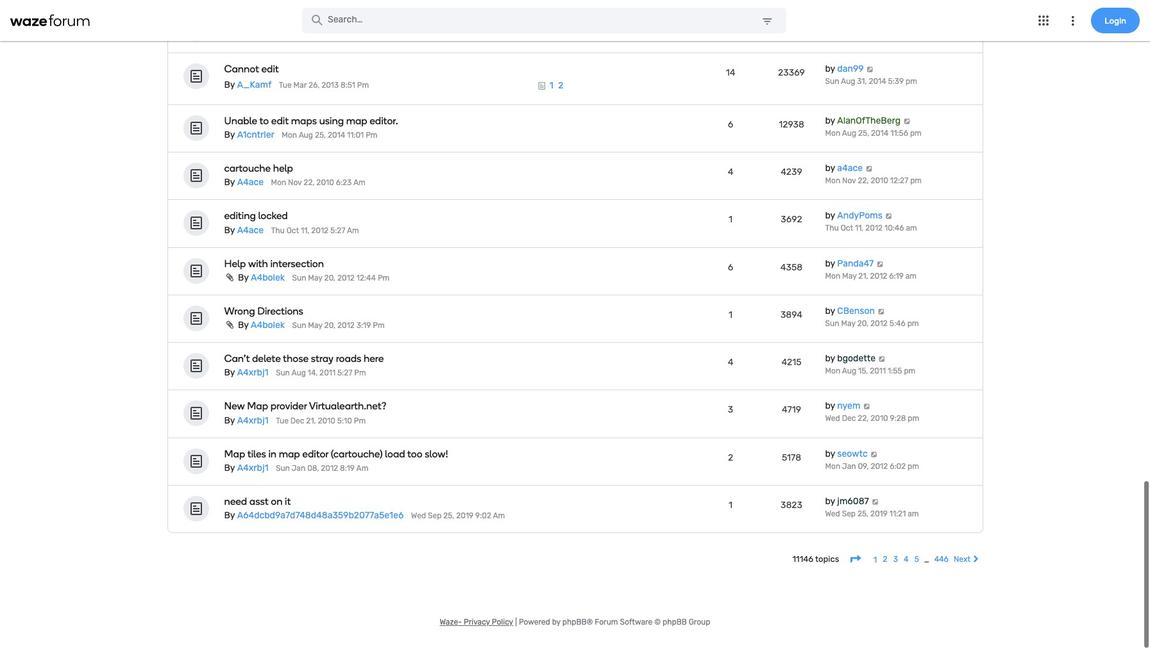 Task type: describe. For each thing, give the bounding box(es) containing it.
21, for dec
[[306, 417, 316, 426]]

phpbb
[[663, 619, 687, 628]]

by down need
[[224, 511, 235, 522]]

privacy
[[464, 619, 490, 628]]

8:19
[[340, 465, 355, 474]]

directions
[[257, 306, 303, 318]]

a4bolek for directions
[[251, 321, 285, 332]]

next button
[[954, 554, 982, 567]]

2014 down using
[[328, 132, 345, 141]]

15,
[[858, 368, 868, 377]]

0 vertical spatial map
[[346, 116, 367, 128]]

sun for sun aug 31, 2014 5:39 pm
[[825, 77, 839, 86]]

using
[[319, 116, 344, 128]]

6 for help with intersection
[[728, 263, 733, 274]]

jan for sun
[[292, 465, 305, 474]]

may for mon may 21, 2012 6:19 am
[[842, 272, 857, 281]]

pm for sun aug 14, 2011 5:27 pm
[[354, 370, 366, 379]]

by dan99
[[825, 64, 864, 75]]

wrong
[[224, 306, 255, 318]]

by left the alanoftheberg link
[[825, 116, 835, 127]]

sun may 20, 2012 12:44 pm
[[292, 274, 389, 283]]

1 a from the left
[[296, 16, 302, 28]]

paperclip image for help with intersection
[[224, 274, 236, 283]]

a_kamf
[[237, 80, 271, 91]]

by down 'editing'
[[224, 226, 235, 236]]

2012 for 5:27
[[311, 227, 328, 236]]

7239
[[781, 20, 802, 31]]

go to last post image for help with intersection
[[876, 261, 884, 268]]

pm for sun may 20, 2012 5:46 pm
[[907, 320, 919, 329]]

pm for mon jan 09, 2012 6:02 pm
[[908, 463, 919, 472]]

sun for sun may 20, 2012 5:46 pm
[[825, 320, 839, 329]]

to for how
[[247, 16, 257, 28]]

dan99 link
[[837, 64, 864, 75]]

by down can't
[[224, 368, 235, 379]]

a4ace for locked
[[237, 226, 264, 236]]

nov for mon nov 22, 2010 12:27 pm
[[842, 177, 856, 186]]

am for thu oct 11, 2012 5:27 am
[[347, 227, 359, 236]]

mon aug 25, 2014 11:56 pm
[[825, 130, 921, 139]]

sun aug 31, 2014 5:39 pm
[[825, 77, 917, 86]]

2012 for 10:46
[[865, 225, 883, 234]]

new map provider virtualearth.net?
[[224, 401, 386, 413]]

0 vertical spatial by a4ace
[[825, 164, 863, 175]]

by left cbenson link
[[825, 306, 835, 317]]

panda47 link
[[837, 259, 874, 270]]

2012 for 6:19
[[870, 272, 887, 281]]

slow!
[[425, 449, 448, 461]]

1 left 2 link
[[550, 81, 553, 92]]

mar
[[293, 82, 307, 91]]

sun for sun jan 08, 2012 8:19 am
[[276, 465, 290, 474]]

waze-
[[440, 619, 462, 628]]

waze- privacy policy link
[[440, 619, 513, 628]]

4 for can't delete those stray roads here
[[728, 358, 733, 369]]

1 for wrong directions
[[729, 310, 732, 321]]

11:56
[[890, 130, 908, 139]]

22, for map
[[858, 415, 869, 424]]

5 button
[[914, 555, 920, 566]]

08,
[[307, 465, 319, 474]]

by left "seowtc"
[[825, 449, 835, 460]]

by a_kamf
[[224, 80, 271, 91]]

am for sun jan 08, 2012 8:19 am
[[356, 465, 368, 474]]

10:46
[[884, 225, 904, 234]]

pm for sun may 20, 2012 12:44 pm
[[378, 274, 389, 283]]

30,
[[435, 32, 446, 41]]

cartouche help
[[224, 163, 293, 175]]

11146 topics
[[792, 555, 841, 565]]

mon for can't delete those stray roads here
[[825, 368, 840, 377]]

by down cannot
[[224, 80, 235, 91]]

new
[[224, 401, 245, 413]]

6:02
[[890, 463, 906, 472]]

5:46
[[889, 320, 905, 329]]

11, for 10:46
[[855, 225, 864, 234]]

31,
[[857, 77, 867, 86]]

mon aug 15, 2011 1:55 pm
[[825, 368, 915, 377]]

go to last post image for cartouche help
[[865, 166, 873, 173]]

go to last post image for can't delete those stray roads here
[[878, 357, 886, 363]]

by left jm6087 link
[[825, 497, 835, 508]]

14
[[726, 68, 735, 79]]

5:10
[[337, 417, 352, 426]]

by right 4239
[[825, 164, 835, 175]]

jan for mon
[[842, 463, 856, 472]]

sep for wed sep 25, 2019 11:21 am
[[842, 510, 856, 519]]

2012 for 6:02
[[871, 463, 888, 472]]

mon aug 25, 2014 11:01 pm
[[282, 132, 377, 141]]

go to last post image for map
[[870, 452, 878, 458]]

sun for sun may 20, 2012 12:44 pm
[[292, 274, 306, 283]]

0 horizontal spatial map
[[224, 449, 245, 461]]

2010 for 9:28
[[871, 415, 888, 424]]

11, for 5:27
[[301, 227, 309, 236]]

cbenson link
[[837, 306, 875, 317]]

need
[[224, 496, 247, 509]]

1 inside 1 2 3 4 5 … 446
[[873, 556, 877, 566]]

20, for wrong directions
[[324, 322, 335, 331]]

virtualearth.net?
[[309, 401, 386, 413]]

25, for 9:02
[[443, 512, 454, 521]]

by a4xrbj1 for can't
[[224, 368, 268, 379]]

by left the bgodette
[[825, 354, 835, 365]]

a1cntrler
[[237, 130, 274, 141]]

editor.
[[370, 116, 398, 128]]

786aa51ff48244a69cd0d951779cc102
[[237, 31, 396, 42]]

…
[[924, 557, 929, 566]]

oct for how to change a location of a business?
[[420, 32, 433, 41]]

by left andypoms
[[825, 211, 835, 222]]

9:02
[[475, 512, 491, 521]]

seowtc link
[[837, 449, 868, 460]]

aug for can't delete those stray roads here
[[842, 368, 856, 377]]

topics
[[815, 555, 839, 565]]

by a4ace for help
[[224, 178, 264, 189]]

how to change a location of a business? link
[[224, 16, 610, 28]]

2019 left 11:21 on the bottom of page
[[870, 510, 888, 519]]

2019 for need asst on it
[[456, 512, 473, 521]]

25, for 11:56
[[858, 130, 869, 139]]

a4bolek link for directions
[[251, 321, 285, 332]]

(cartouche)
[[331, 449, 383, 461]]

1 link
[[550, 81, 553, 92]]

by down the "help"
[[238, 273, 249, 284]]

by left the panda47
[[825, 259, 835, 270]]

a4ace link for locked
[[237, 226, 264, 236]]

locked
[[258, 211, 288, 223]]

asst
[[249, 496, 269, 509]]

editor
[[302, 449, 328, 461]]

by a4xrbj1 for map
[[224, 464, 268, 474]]

chevron right image
[[970, 557, 982, 564]]

by seowtc
[[825, 449, 868, 460]]

with
[[248, 258, 268, 271]]

a4bolek link for with
[[251, 273, 285, 284]]

how
[[224, 16, 245, 28]]

446
[[934, 556, 948, 565]]

mon down help
[[271, 179, 286, 188]]

a4xrbj1 link for map
[[237, 416, 268, 427]]

4215
[[781, 358, 801, 369]]

a_kamf link
[[237, 80, 271, 91]]

by 786aa51ff48244a69cd0d951779cc102
[[224, 31, 396, 42]]

help with intersection
[[224, 258, 324, 271]]

jm6087
[[837, 497, 869, 508]]

map tiles in map editor (cartouche) load too slow!
[[224, 449, 448, 461]]

09,
[[858, 463, 869, 472]]

2012 for 12:44
[[337, 274, 355, 283]]

wed sep 25, 2019 11:21 am
[[825, 510, 919, 519]]

by down cartouche
[[224, 178, 235, 189]]

help with intersection link
[[224, 258, 610, 271]]

1 2
[[550, 81, 563, 92]]

pm for mon aug 15, 2011 1:55 pm
[[904, 368, 915, 377]]

a4xrbj1 for map
[[237, 416, 268, 427]]

tue for a_kamf
[[279, 82, 292, 91]]

aug for cannot edit
[[841, 77, 855, 86]]

wrong directions link
[[224, 306, 610, 318]]

new map provider virtualearth.net? link
[[224, 401, 610, 413]]

mon for map tiles in map editor (cartouche) load too slow!
[[825, 463, 840, 472]]

jm6087 link
[[837, 497, 869, 508]]

2 for 1 2
[[558, 81, 563, 92]]

by down new
[[224, 416, 235, 427]]

0 vertical spatial 3
[[728, 406, 733, 416]]

by a64dcbd9a7d748d48a359b2077a5e1e6
[[224, 511, 404, 522]]

dec for 21,
[[290, 417, 304, 426]]

of
[[344, 16, 353, 28]]

nov for mon nov 22, 2010 6:23 am
[[288, 179, 302, 188]]

1 for editing locked
[[729, 215, 732, 226]]

2012 for 3:19
[[337, 322, 355, 331]]

mon for cartouche help
[[825, 177, 840, 186]]

a4xrbj1 link for delete
[[237, 368, 268, 379]]

mon nov 22, 2010 12:27 pm
[[825, 177, 922, 186]]

20, down cbenson
[[857, 320, 869, 329]]

wed for wed dec 22, 2010 9:28 pm
[[825, 415, 840, 424]]

2010 for 6:23
[[316, 179, 334, 188]]

dan99
[[837, 64, 864, 75]]

business?
[[363, 16, 408, 28]]

by down how on the top left of page
[[224, 31, 235, 42]]

by a4bolek for directions
[[238, 321, 285, 332]]

by down unable
[[224, 130, 235, 141]]

aug left 14,
[[292, 370, 306, 379]]

go to last post image for unable to edit maps using map editor.
[[903, 119, 911, 125]]

pm for sun aug 31, 2014 5:39 pm
[[906, 77, 917, 86]]

by cbenson
[[825, 306, 875, 317]]

aug down maps
[[299, 132, 313, 141]]

sun aug 14, 2011 5:27 pm
[[276, 370, 366, 379]]

delete
[[252, 354, 281, 366]]

23369
[[778, 68, 805, 79]]



Task type: vqa. For each thing, say whether or not it's contained in the screenshot.


Task type: locate. For each thing, give the bounding box(es) containing it.
2 a4bolek link from the top
[[251, 321, 285, 332]]

mon down by alanoftheberg
[[825, 130, 840, 139]]

1 horizontal spatial oct
[[420, 32, 433, 41]]

0 vertical spatial edit
[[261, 63, 279, 76]]

wed for wed sep 25, 2019 9:02 am
[[411, 512, 426, 521]]

2014 for cannot edit
[[869, 77, 886, 86]]

0 vertical spatial a4bolek
[[251, 273, 285, 284]]

wed for wed oct 30, 2019 7:35 am
[[404, 32, 419, 41]]

0 horizontal spatial a
[[296, 16, 302, 28]]

pm right the 5:46
[[907, 320, 919, 329]]

1 by a4bolek from the top
[[238, 273, 285, 284]]

1 vertical spatial go to last post image
[[870, 452, 878, 458]]

tue for a4xrbj1
[[276, 417, 289, 426]]

3894
[[781, 310, 802, 321]]

to for unable
[[259, 116, 269, 128]]

4 left 4239
[[728, 168, 733, 178]]

0 vertical spatial 5:27
[[330, 227, 345, 236]]

sun down the by dan99
[[825, 77, 839, 86]]

3 inside 1 2 3 4 5 … 446
[[893, 556, 898, 565]]

2 button
[[882, 555, 888, 566]]

go to last post image
[[866, 67, 874, 73], [903, 119, 911, 125], [865, 166, 873, 173], [885, 214, 893, 220], [876, 261, 884, 268], [878, 357, 886, 363], [863, 404, 871, 411]]

1 vertical spatial edit
[[271, 116, 289, 128]]

by a4bolek down wrong directions on the left
[[238, 321, 285, 332]]

11, down 'andypoms' 'link'
[[855, 225, 864, 234]]

1 horizontal spatial sep
[[842, 510, 856, 519]]

9:28
[[890, 415, 906, 424]]

4 inside 1 2 3 4 5 … 446
[[904, 556, 909, 565]]

1 horizontal spatial 2011
[[870, 368, 886, 377]]

go to last post image up mon nov 22, 2010 12:27 pm
[[865, 166, 873, 173]]

0 vertical spatial by a4xrbj1
[[224, 368, 268, 379]]

2011
[[870, 368, 886, 377], [319, 370, 335, 379]]

2 vertical spatial a4ace
[[237, 226, 264, 236]]

wed dec 22, 2010 9:28 pm
[[825, 415, 919, 424]]

5:27 down roads
[[337, 370, 352, 379]]

cartouche help link
[[224, 163, 610, 175]]

cannot edit
[[224, 63, 279, 76]]

2014 down the alanoftheberg link
[[871, 130, 889, 139]]

aug for unable to edit maps using map editor.
[[842, 130, 856, 139]]

am for wed sep 25, 2019 9:02 am
[[493, 512, 505, 521]]

wed down need asst on it link
[[411, 512, 426, 521]]

by a1cntrler
[[224, 130, 274, 141]]

pm right '9:28'
[[908, 415, 919, 424]]

2019
[[448, 32, 465, 41], [870, 510, 888, 519], [456, 512, 473, 521]]

2 a from the left
[[355, 16, 361, 28]]

mon for unable to edit maps using map editor.
[[825, 130, 840, 139]]

a4xrbj1 down new
[[237, 416, 268, 427]]

sun down by cbenson
[[825, 320, 839, 329]]

2 for 1 2 3 4 5 … 446
[[883, 556, 887, 565]]

a4ace link down cartouche
[[237, 178, 264, 189]]

4 left 4215
[[728, 358, 733, 369]]

1 horizontal spatial jan
[[842, 463, 856, 472]]

12938
[[779, 120, 804, 131]]

wed for wed sep 25, 2019 11:21 am
[[825, 510, 840, 519]]

am
[[484, 32, 496, 41], [353, 179, 365, 188], [906, 225, 917, 234], [347, 227, 359, 236], [905, 272, 917, 281], [356, 465, 368, 474], [908, 510, 919, 519], [493, 512, 505, 521]]

am right 6:23
[[353, 179, 365, 188]]

2010
[[871, 177, 888, 186], [316, 179, 334, 188], [871, 415, 888, 424], [318, 417, 335, 426]]

tue dec 21, 2010 5:10 pm
[[276, 417, 366, 426]]

a4bolek link down wrong directions on the left
[[251, 321, 285, 332]]

sun down the those
[[276, 370, 290, 379]]

0 vertical spatial 21,
[[858, 272, 868, 281]]

cannot edit link
[[224, 63, 610, 76]]

0 vertical spatial tue
[[279, 82, 292, 91]]

paperclip image down wrong
[[224, 321, 236, 330]]

1 horizontal spatial nov
[[842, 177, 856, 186]]

2019 for how to change a location of a business?
[[448, 32, 465, 41]]

a4ace link for help
[[237, 178, 264, 189]]

2011 right 14,
[[319, 370, 335, 379]]

0 vertical spatial go to last post image
[[877, 309, 885, 315]]

thu for thu oct 11, 2012 5:27 am
[[271, 227, 285, 236]]

stray
[[311, 354, 334, 366]]

here
[[364, 354, 384, 366]]

6 down 14
[[728, 120, 733, 131]]

2 vertical spatial 2
[[883, 556, 887, 565]]

1 horizontal spatial 11,
[[855, 225, 864, 234]]

0 horizontal spatial nov
[[288, 179, 302, 188]]

bgodette
[[837, 354, 876, 365]]

mon down maps
[[282, 132, 297, 141]]

pm for wed dec 22, 2010 9:28 pm
[[908, 415, 919, 424]]

2 by a4xrbj1 from the top
[[224, 416, 268, 427]]

0 horizontal spatial map
[[279, 449, 300, 461]]

25, for 11:01
[[315, 132, 326, 141]]

4719
[[782, 406, 801, 416]]

0 vertical spatial 2
[[558, 81, 563, 92]]

2 vertical spatial a4xrbj1
[[237, 464, 268, 474]]

by
[[224, 31, 235, 42], [825, 64, 835, 75], [224, 80, 235, 91], [825, 116, 835, 127], [224, 130, 235, 141], [825, 164, 835, 175], [224, 178, 235, 189], [825, 211, 835, 222], [224, 226, 235, 236], [825, 259, 835, 270], [238, 273, 249, 284], [825, 306, 835, 317], [238, 321, 249, 332], [825, 354, 835, 365], [224, 368, 235, 379], [825, 402, 835, 413], [224, 416, 235, 427], [825, 449, 835, 460], [224, 464, 235, 474], [825, 497, 835, 508], [224, 511, 235, 522], [552, 619, 561, 628]]

pm right 12:44
[[378, 274, 389, 283]]

a4xrbj1 for delete
[[237, 368, 268, 379]]

andypoms
[[837, 211, 882, 222]]

by left dan99
[[825, 64, 835, 75]]

paperclip image for wrong directions
[[224, 321, 236, 330]]

sep for wed sep 25, 2019 9:02 am
[[428, 512, 441, 521]]

mon
[[825, 130, 840, 139], [282, 132, 297, 141], [825, 177, 840, 186], [271, 179, 286, 188], [825, 272, 840, 281], [825, 368, 840, 377], [825, 463, 840, 472]]

1 vertical spatial a4ace link
[[237, 178, 264, 189]]

0 horizontal spatial 3
[[728, 406, 733, 416]]

paperclip image
[[224, 274, 236, 283], [224, 321, 236, 330]]

2014 for unable to edit maps using map editor.
[[871, 130, 889, 139]]

1 vertical spatial a4bolek
[[251, 321, 285, 332]]

pm for mon aug 25, 2014 11:56 pm
[[910, 130, 921, 139]]

8:51
[[341, 82, 355, 91]]

6 left 4358 on the right top
[[728, 263, 733, 274]]

those
[[283, 354, 309, 366]]

|
[[515, 619, 517, 628]]

0 vertical spatial a4xrbj1 link
[[237, 368, 268, 379]]

sun for sun aug 14, 2011 5:27 pm
[[276, 370, 290, 379]]

2 left 3 button
[[883, 556, 887, 565]]

2010 for 5:10
[[318, 417, 335, 426]]

a4ace for help
[[237, 178, 264, 189]]

0 horizontal spatial thu
[[271, 227, 285, 236]]

may down intersection
[[308, 274, 322, 283]]

1 vertical spatial map
[[224, 449, 245, 461]]

2 6 from the top
[[728, 263, 733, 274]]

25, left 9:02
[[443, 512, 454, 521]]

1 horizontal spatial thu
[[825, 225, 839, 234]]

1 vertical spatial 4
[[728, 358, 733, 369]]

0 vertical spatial a4ace
[[837, 164, 863, 175]]

2 paperclip image from the top
[[224, 321, 236, 330]]

1 vertical spatial to
[[259, 116, 269, 128]]

nyem link
[[837, 402, 860, 413]]

nov down help
[[288, 179, 302, 188]]

a64dcbd9a7d748d48a359b2077a5e1e6 link
[[237, 511, 404, 522]]

1 vertical spatial by a4xrbj1
[[224, 416, 268, 427]]

thu down by andypoms
[[825, 225, 839, 234]]

cbenson
[[837, 306, 875, 317]]

to
[[247, 16, 257, 28], [259, 116, 269, 128]]

2 inside 1 2 3 4 5 … 446
[[883, 556, 887, 565]]

sep
[[842, 510, 856, 519], [428, 512, 441, 521]]

by nyem
[[825, 402, 860, 413]]

pm right 5:10
[[354, 417, 366, 426]]

0 horizontal spatial to
[[247, 16, 257, 28]]

dec down new map provider virtualearth.net?
[[290, 417, 304, 426]]

aug down "dan99" link
[[841, 77, 855, 86]]

3 right the 2 button
[[893, 556, 898, 565]]

tue mar 26, 2013 8:51 pm
[[279, 82, 369, 91]]

mon up by andypoms
[[825, 177, 840, 186]]

by jm6087
[[825, 497, 869, 508]]

2 vertical spatial a4ace link
[[237, 226, 264, 236]]

by panda47
[[825, 259, 874, 270]]

0 horizontal spatial 21,
[[306, 417, 316, 426]]

1 vertical spatial 5:27
[[337, 370, 352, 379]]

0 vertical spatial by a4bolek
[[238, 273, 285, 284]]

2 vertical spatial go to last post image
[[871, 499, 879, 506]]

12:44
[[356, 274, 376, 283]]

by left phpbb® in the bottom of the page
[[552, 619, 561, 628]]

1 by a4xrbj1 from the top
[[224, 368, 268, 379]]

0 horizontal spatial 2
[[558, 81, 563, 92]]

a4ace up mon nov 22, 2010 12:27 pm
[[837, 164, 863, 175]]

20, for help with intersection
[[324, 274, 335, 283]]

2010 left 5:10
[[318, 417, 335, 426]]

2010 for 12:27
[[871, 177, 888, 186]]

policy
[[492, 619, 513, 628]]

pm for tue mar 26, 2013 8:51 pm
[[357, 82, 369, 91]]

2019 right 30,
[[448, 32, 465, 41]]

1 horizontal spatial dec
[[842, 415, 856, 424]]

a4bolek for with
[[251, 273, 285, 284]]

wed down by nyem
[[825, 415, 840, 424]]

pm right the 11:01
[[366, 132, 377, 141]]

sun
[[825, 77, 839, 86], [292, 274, 306, 283], [825, 320, 839, 329], [292, 322, 306, 331], [276, 370, 290, 379], [276, 465, 290, 474]]

2 vertical spatial 4
[[904, 556, 909, 565]]

mon down the by panda47
[[825, 272, 840, 281]]

1 vertical spatial a4ace
[[237, 178, 264, 189]]

go to last post image up sun may 20, 2012 5:46 pm
[[877, 309, 885, 315]]

3 by a4xrbj1 from the top
[[224, 464, 268, 474]]

a up by 786aa51ff48244a69cd0d951779cc102
[[296, 16, 302, 28]]

1 horizontal spatial map
[[247, 401, 268, 413]]

may for sun may 20, 2012 5:46 pm
[[841, 320, 855, 329]]

mon for help with intersection
[[825, 272, 840, 281]]

wrong directions
[[224, 306, 303, 318]]

1 vertical spatial a4xrbj1
[[237, 416, 268, 427]]

1 a4bolek from the top
[[251, 273, 285, 284]]

editing locked
[[224, 211, 288, 223]]

pm for mon nov 22, 2010 12:27 pm
[[910, 177, 922, 186]]

1 a4bolek link from the top
[[251, 273, 285, 284]]

11,
[[855, 225, 864, 234], [301, 227, 309, 236]]

dec down nyem
[[842, 415, 856, 424]]

7:35
[[467, 32, 482, 41]]

am for mon may 21, 2012 6:19 am
[[905, 272, 917, 281]]

editing locked link
[[224, 211, 610, 223]]

3:19
[[356, 322, 371, 331]]

2014
[[869, 77, 886, 86], [871, 130, 889, 139], [328, 132, 345, 141]]

go to last post image up mon jan 09, 2012 6:02 pm
[[870, 452, 878, 458]]

editing
[[224, 211, 256, 223]]

map tiles in map editor (cartouche) load too slow! link
[[224, 449, 610, 461]]

sun may 20, 2012 3:19 pm
[[292, 322, 385, 331]]

by a4xrbj1 for new
[[224, 416, 268, 427]]

0 horizontal spatial dec
[[290, 417, 304, 426]]

help
[[224, 258, 246, 271]]

software
[[620, 619, 652, 628]]

may for sun may 20, 2012 12:44 pm
[[308, 274, 322, 283]]

1 left 3823
[[729, 501, 732, 512]]

a4xrbj1 link down tiles
[[237, 464, 268, 474]]

1 a4xrbj1 link from the top
[[237, 368, 268, 379]]

0 vertical spatial 4
[[728, 168, 733, 178]]

mon jan 09, 2012 6:02 pm
[[825, 463, 919, 472]]

1 vertical spatial 2
[[728, 453, 733, 464]]

thu for thu oct 11, 2012 10:46 am
[[825, 225, 839, 234]]

map right the in
[[279, 449, 300, 461]]

0 vertical spatial to
[[247, 16, 257, 28]]

andypoms link
[[837, 211, 882, 222]]

2011 right 15,
[[870, 368, 886, 377]]

a4xrbj1 for tiles
[[237, 464, 268, 474]]

a4xrbj1 link down delete
[[237, 368, 268, 379]]

map up the 11:01
[[346, 116, 367, 128]]

1 vertical spatial by a4bolek
[[238, 321, 285, 332]]

can't delete those stray roads here
[[224, 354, 384, 366]]

by bgodette
[[825, 354, 876, 365]]

0 horizontal spatial jan
[[292, 465, 305, 474]]

2 a4xrbj1 from the top
[[237, 416, 268, 427]]

0 horizontal spatial 11,
[[301, 227, 309, 236]]

1 vertical spatial map
[[279, 449, 300, 461]]

by a4ace up mon nov 22, 2010 12:27 pm
[[825, 164, 863, 175]]

1 paperclip image from the top
[[224, 274, 236, 283]]

0 vertical spatial 6
[[728, 120, 733, 131]]

446 button
[[934, 555, 949, 566]]

by a4bolek for with
[[238, 273, 285, 284]]

2 a4xrbj1 link from the top
[[237, 416, 268, 427]]

click to jump to page… image
[[849, 556, 862, 565]]

to right how on the top left of page
[[247, 16, 257, 28]]

1 vertical spatial a4xrbj1 link
[[237, 416, 268, 427]]

a4ace link down editing locked
[[237, 226, 264, 236]]

mon may 21, 2012 6:19 am
[[825, 272, 917, 281]]

sun for sun may 20, 2012 3:19 pm
[[292, 322, 306, 331]]

0 horizontal spatial oct
[[286, 227, 299, 236]]

1 vertical spatial by a4ace
[[224, 178, 264, 189]]

go to last post image for editing locked
[[885, 214, 893, 220]]

dec for 22,
[[842, 415, 856, 424]]

sep down need asst on it link
[[428, 512, 441, 521]]

can't delete those stray roads here link
[[224, 354, 610, 366]]

by a4xrbj1 down tiles
[[224, 464, 268, 474]]

may for sun may 20, 2012 3:19 pm
[[308, 322, 322, 331]]

a4bolek down help with intersection
[[251, 273, 285, 284]]

1 vertical spatial 3
[[893, 556, 898, 565]]

4 left 5
[[904, 556, 909, 565]]

5:27 for editing locked
[[330, 227, 345, 236]]

cartouche
[[224, 163, 271, 175]]

0 horizontal spatial sep
[[428, 512, 441, 521]]

2 link
[[558, 81, 563, 92]]

edit up a_kamf at the top left
[[261, 63, 279, 76]]

by a4ace for locked
[[224, 226, 264, 236]]

may down the by panda47
[[842, 272, 857, 281]]

how to change a location of a business?
[[224, 16, 408, 28]]

5
[[914, 556, 919, 565]]

3 a4xrbj1 from the top
[[237, 464, 268, 474]]

am right 11:21 on the bottom of page
[[908, 510, 919, 519]]

2011 for 14,
[[319, 370, 335, 379]]

3 button
[[893, 555, 898, 566]]

22, for help
[[858, 177, 869, 186]]

1 horizontal spatial to
[[259, 116, 269, 128]]

mon down by seowtc
[[825, 463, 840, 472]]

pm right '11:56'
[[910, 130, 921, 139]]

sun may 20, 2012 5:46 pm
[[825, 320, 919, 329]]

pm for mon aug 25, 2014 11:01 pm
[[366, 132, 377, 141]]

22, left 6:23
[[304, 179, 315, 188]]

may up stray
[[308, 322, 322, 331]]

pm for sun may 20, 2012 3:19 pm
[[373, 322, 385, 331]]

am right 8:19
[[356, 465, 368, 474]]

am right 6:19
[[905, 272, 917, 281]]

2012 down map tiles in map editor (cartouche) load too slow!
[[321, 465, 338, 474]]

am for thu oct 11, 2012 10:46 am
[[906, 225, 917, 234]]

jan left 08,
[[292, 465, 305, 474]]

1 vertical spatial tue
[[276, 417, 289, 426]]

unable to edit maps using map editor.
[[224, 116, 398, 128]]

sun down intersection
[[292, 274, 306, 283]]

2
[[558, 81, 563, 92], [728, 453, 733, 464], [883, 556, 887, 565]]

thu oct 11, 2012 5:27 am
[[271, 227, 359, 236]]

go to last post image up mon may 21, 2012 6:19 am
[[876, 261, 884, 268]]

1 6 from the top
[[728, 120, 733, 131]]

0 horizontal spatial 2011
[[319, 370, 335, 379]]

by up need
[[224, 464, 235, 474]]

pm for tue dec 21, 2010 5:10 pm
[[354, 417, 366, 426]]

1 horizontal spatial 3
[[893, 556, 898, 565]]

edit left maps
[[271, 116, 289, 128]]

alanoftheberg
[[837, 116, 901, 127]]

2 horizontal spatial 2
[[883, 556, 887, 565]]

2010 left the 12:27
[[871, 177, 888, 186]]

go to last post image for it
[[871, 499, 879, 506]]

0 vertical spatial a4bolek link
[[251, 273, 285, 284]]

14,
[[308, 370, 318, 379]]

go to last post image
[[877, 309, 885, 315], [870, 452, 878, 458], [871, 499, 879, 506]]

2 vertical spatial by a4xrbj1
[[224, 464, 268, 474]]

by a4ace
[[825, 164, 863, 175], [224, 178, 264, 189], [224, 226, 264, 236]]

2012 for 5:46
[[870, 320, 888, 329]]

sep down by jm6087
[[842, 510, 856, 519]]

1 vertical spatial 6
[[728, 263, 733, 274]]

786aa51ff48244a69cd0d951779cc102 link
[[237, 31, 396, 42]]

0 vertical spatial a4ace link
[[837, 164, 863, 175]]

4 for cartouche help
[[728, 168, 733, 178]]

25, for 11:21
[[857, 510, 868, 519]]

2 by a4bolek from the top
[[238, 321, 285, 332]]

21, for may
[[858, 272, 868, 281]]

mon nov 22, 2010 6:23 am
[[271, 179, 365, 188]]

by left nyem
[[825, 402, 835, 413]]

5:27
[[330, 227, 345, 236], [337, 370, 352, 379]]

1 horizontal spatial 21,
[[858, 272, 868, 281]]

go to last post image for new map provider virtualearth.net?
[[863, 404, 871, 411]]

21, down new map provider virtualearth.net?
[[306, 417, 316, 426]]

1 for need asst on it
[[729, 501, 732, 512]]

am right 9:02
[[493, 512, 505, 521]]

25, down unable to edit maps using map editor. at left
[[315, 132, 326, 141]]

2 a4bolek from the top
[[251, 321, 285, 332]]

1 horizontal spatial map
[[346, 116, 367, 128]]

1 horizontal spatial a
[[355, 16, 361, 28]]

phpbb®
[[562, 619, 593, 628]]

oct for editing locked
[[286, 227, 299, 236]]

a4ace down cartouche
[[237, 178, 264, 189]]

go to last post image up wed dec 22, 2010 9:28 pm
[[863, 404, 871, 411]]

2012 for 8:19
[[321, 465, 338, 474]]

nov up by andypoms
[[842, 177, 856, 186]]

a4xrbj1 link for tiles
[[237, 464, 268, 474]]

2 vertical spatial a4xrbj1 link
[[237, 464, 268, 474]]

0 vertical spatial map
[[247, 401, 268, 413]]

2 vertical spatial by a4ace
[[224, 226, 264, 236]]

1 vertical spatial a4bolek link
[[251, 321, 285, 332]]

by a4xrbj1 down new
[[224, 416, 268, 427]]

1 a4xrbj1 from the top
[[237, 368, 268, 379]]

doc image
[[537, 82, 546, 91]]

20,
[[324, 274, 335, 283], [857, 320, 869, 329], [324, 322, 335, 331]]

wed down how to change a location of a business? link
[[404, 32, 419, 41]]

a4bolek
[[251, 273, 285, 284], [251, 321, 285, 332]]

12:27
[[890, 177, 908, 186]]

1 horizontal spatial 2
[[728, 453, 733, 464]]

3692
[[781, 215, 802, 226]]

nov
[[842, 177, 856, 186], [288, 179, 302, 188]]

1 vertical spatial paperclip image
[[224, 321, 236, 330]]

by alanoftheberg
[[825, 116, 901, 127]]

go to last post image up '11:56'
[[903, 119, 911, 125]]

2 horizontal spatial oct
[[841, 225, 853, 234]]

sun jan 08, 2012 8:19 am
[[276, 465, 368, 474]]

load
[[385, 449, 405, 461]]

22,
[[858, 177, 869, 186], [304, 179, 315, 188], [858, 415, 869, 424]]

wed down by jm6087
[[825, 510, 840, 519]]

2012
[[865, 225, 883, 234], [311, 227, 328, 236], [870, 272, 887, 281], [337, 274, 355, 283], [870, 320, 888, 329], [337, 322, 355, 331], [871, 463, 888, 472], [321, 465, 338, 474]]

22, up andypoms
[[858, 177, 869, 186]]

1 vertical spatial 21,
[[306, 417, 316, 426]]

0 vertical spatial a4xrbj1
[[237, 368, 268, 379]]

6:19
[[889, 272, 904, 281]]

jan down by seowtc
[[842, 463, 856, 472]]

0 vertical spatial paperclip image
[[224, 274, 236, 283]]

am for mon nov 22, 2010 6:23 am
[[353, 179, 365, 188]]

tue left mar
[[279, 82, 292, 91]]

11:01
[[347, 132, 364, 141]]

5:27 up sun may 20, 2012 12:44 pm
[[330, 227, 345, 236]]

a4bolek link
[[251, 273, 285, 284], [251, 321, 285, 332]]

3 a4xrbj1 link from the top
[[237, 464, 268, 474]]

by down wrong
[[238, 321, 249, 332]]



